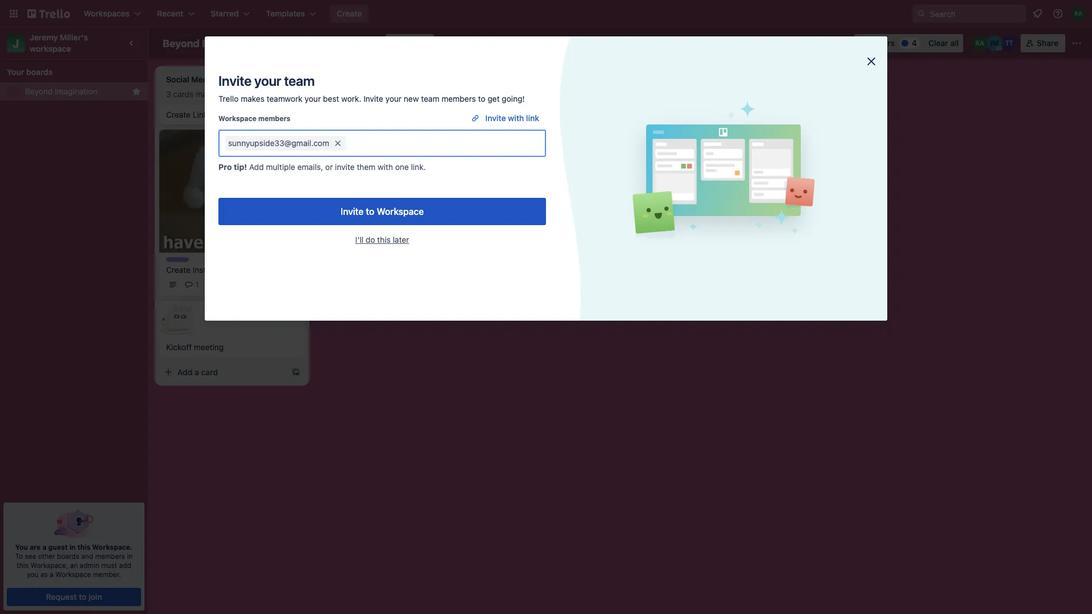 Task type: vqa. For each thing, say whether or not it's contained in the screenshot.
board image
no



Task type: describe. For each thing, give the bounding box(es) containing it.
invite to workspace
[[341, 206, 424, 217]]

share button
[[1022, 34, 1066, 52]]

0 vertical spatial in
[[70, 544, 76, 552]]

request
[[46, 593, 77, 602]]

going!
[[502, 94, 525, 104]]

to inside 'invite your team trello makes teamwork your best work. invite your new team members to get going!'
[[478, 94, 486, 104]]

0 notifications image
[[1031, 7, 1045, 20]]

card down 0 cards match filters at the top of page
[[525, 115, 541, 124]]

with inside "button"
[[508, 114, 524, 123]]

0 horizontal spatial team
[[284, 73, 315, 89]]

join
[[89, 593, 102, 602]]

back to home image
[[27, 5, 70, 23]]

clear
[[929, 38, 949, 48]]

workspace inside you are a guest in this workspace. to see other boards and members in this workspace, an admin must add you as a workspace member.
[[55, 571, 91, 579]]

add for add a card button for create from template… icon
[[339, 147, 354, 156]]

invite for team
[[219, 73, 252, 89]]

0
[[490, 90, 494, 99]]

workspace
[[30, 44, 71, 54]]

pro tip! add multiple emails, or invite them with one link.
[[219, 163, 426, 172]]

1 vertical spatial beyond
[[25, 87, 53, 96]]

invite for link
[[486, 114, 506, 123]]

0 horizontal spatial terry turtle (terryturtle) image
[[287, 278, 301, 292]]

show menu image
[[1072, 38, 1083, 49]]

create from template… image
[[453, 147, 462, 156]]

all
[[951, 38, 959, 48]]

Board name text field
[[157, 34, 265, 52]]

0 cards match filters
[[490, 90, 565, 99]]

multiple
[[266, 163, 295, 172]]

you
[[27, 571, 38, 579]]

see
[[25, 553, 36, 561]]

workspace,
[[30, 562, 68, 570]]

later
[[393, 235, 409, 245]]

emails,
[[298, 163, 323, 172]]

invite to workspace button
[[219, 198, 546, 225]]

invite
[[335, 163, 355, 172]]

link.
[[411, 163, 426, 172]]

card left the matches
[[334, 90, 350, 99]]

new
[[404, 94, 419, 104]]

teamwork
[[267, 94, 303, 104]]

add a card button for create from template… icon
[[321, 142, 449, 161]]

or
[[325, 163, 333, 172]]

visible
[[353, 38, 377, 48]]

other
[[38, 553, 55, 561]]

3
[[166, 90, 171, 99]]

invite with link
[[486, 114, 540, 123]]

must
[[101, 562, 117, 570]]

match for 0 cards match filters
[[519, 90, 542, 99]]

cards for 0
[[497, 90, 517, 99]]

color: purple, title: none image
[[166, 258, 189, 262]]

invite for workspace
[[341, 206, 364, 217]]

add a card for add a card button associated with create from template… image in the bottom left of the page
[[178, 368, 218, 377]]

a right as
[[50, 571, 53, 579]]

match for 3 cards match filters
[[196, 90, 219, 99]]

cards for 3
[[173, 90, 194, 99]]

automation button
[[787, 34, 853, 52]]

primary element
[[0, 0, 1093, 27]]

Search field
[[927, 5, 1026, 22]]

create instagram link
[[166, 264, 298, 276]]

create for create linkedin
[[166, 110, 191, 120]]

a right the are
[[43, 544, 47, 552]]

admin
[[80, 562, 99, 570]]

1 for 1
[[196, 281, 199, 289]]

kickoff meeting
[[166, 343, 224, 352]]

automation
[[803, 38, 846, 48]]

linkedin
[[193, 110, 224, 120]]

guest
[[48, 544, 68, 552]]

power-
[[736, 38, 763, 48]]

kickoff meeting link
[[166, 342, 298, 353]]

workspace visible
[[309, 38, 377, 48]]

pro
[[219, 163, 232, 172]]

1 for 1 card matches filters
[[328, 90, 331, 99]]

create for create
[[337, 9, 362, 18]]

customize views image
[[440, 38, 452, 49]]

workspace inside button
[[309, 38, 351, 48]]

power-ups button
[[713, 34, 784, 52]]

invite your team trello makes teamwork your best work. invite your new team members to get going!
[[219, 73, 525, 104]]

1 vertical spatial members
[[258, 114, 291, 122]]

create linkedin link
[[166, 109, 298, 121]]

0 horizontal spatial imagination
[[55, 87, 97, 96]]

power-ups
[[736, 38, 778, 48]]

are
[[30, 544, 41, 552]]

jeremy
[[30, 33, 58, 42]]

clear all
[[929, 38, 959, 48]]

share
[[1037, 38, 1059, 48]]

filters for 1 card matches filters
[[386, 90, 406, 99]]

create button
[[330, 5, 369, 23]]

you
[[15, 544, 28, 552]]

create for create instagram
[[166, 265, 191, 275]]

jeremy miller's workspace
[[30, 33, 90, 54]]

as
[[40, 571, 48, 579]]

workspace members
[[219, 114, 291, 122]]

beyond imagination link
[[25, 86, 127, 97]]

members inside you are a guest in this workspace. to see other boards and members in this workspace, an admin must add you as a workspace member.
[[95, 553, 125, 561]]

star or unstar board image
[[272, 39, 281, 48]]

i'll do this later
[[356, 235, 409, 245]]



Task type: locate. For each thing, give the bounding box(es) containing it.
beyond imagination inside beyond imagination link
[[25, 87, 97, 96]]

0 horizontal spatial ruby anderson (rubyanderson7) image
[[973, 35, 989, 51]]

0 vertical spatial 1
[[328, 90, 331, 99]]

your boards
[[7, 67, 53, 77]]

0 horizontal spatial your
[[254, 73, 281, 89]]

tip!
[[234, 163, 247, 172]]

ruby anderson (rubyanderson7) image inside primary element
[[1072, 7, 1086, 20]]

team right new
[[421, 94, 440, 104]]

add a card button down 0 cards match filters at the top of page
[[483, 110, 610, 129]]

workspace
[[309, 38, 351, 48], [219, 114, 257, 122], [377, 206, 424, 217], [55, 571, 91, 579]]

invite up trello
[[219, 73, 252, 89]]

1 vertical spatial 1
[[196, 281, 199, 289]]

card down "meeting"
[[201, 368, 218, 377]]

your left "best"
[[305, 94, 321, 104]]

create linkedin
[[166, 110, 224, 120]]

to
[[478, 94, 486, 104], [366, 206, 375, 217], [79, 593, 87, 602]]

terry turtle (terryturtle) image
[[1002, 35, 1018, 51], [287, 278, 301, 292]]

1 vertical spatial imagination
[[55, 87, 97, 96]]

open information menu image
[[1053, 8, 1064, 19]]

card up them
[[363, 147, 380, 156]]

members left 0
[[442, 94, 476, 104]]

1 vertical spatial boards
[[57, 553, 79, 561]]

1 horizontal spatial cards
[[497, 90, 517, 99]]

trello
[[219, 94, 239, 104]]

add a card up them
[[339, 147, 380, 156]]

0 horizontal spatial add a card
[[178, 368, 218, 377]]

0 vertical spatial terry turtle (terryturtle) image
[[1002, 35, 1018, 51]]

workspace.
[[92, 544, 133, 552]]

your
[[7, 67, 24, 77]]

kickoff
[[166, 343, 192, 352]]

add up invite
[[339, 147, 354, 156]]

2 vertical spatial create
[[166, 265, 191, 275]]

and
[[81, 553, 93, 561]]

workspace down trello
[[219, 114, 257, 122]]

1 horizontal spatial add a card
[[339, 147, 380, 156]]

2 vertical spatial add a card button
[[159, 363, 287, 382]]

0 vertical spatial this
[[377, 235, 391, 245]]

1 filters from the left
[[221, 90, 242, 99]]

team
[[284, 73, 315, 89], [421, 94, 440, 104]]

0 vertical spatial boards
[[26, 67, 53, 77]]

add
[[501, 115, 516, 124], [339, 147, 354, 156], [249, 163, 264, 172], [178, 368, 193, 377]]

add for add a card button associated with create from template… image in the bottom left of the page
[[178, 368, 193, 377]]

1 horizontal spatial ruby anderson (rubyanderson7) image
[[1072, 7, 1086, 20]]

to up do
[[366, 206, 375, 217]]

board
[[405, 38, 428, 48]]

1 match from the left
[[196, 90, 219, 99]]

filters right going!
[[544, 90, 565, 99]]

2 horizontal spatial to
[[478, 94, 486, 104]]

cards
[[173, 90, 194, 99], [497, 90, 517, 99]]

invite down get
[[486, 114, 506, 123]]

boards up 'an'
[[57, 553, 79, 561]]

ruby anderson (rubyanderson7) image
[[1072, 7, 1086, 20], [973, 35, 989, 51]]

ups
[[763, 38, 778, 48]]

invite with link button
[[463, 109, 546, 127]]

create down 3
[[166, 110, 191, 120]]

create
[[337, 9, 362, 18], [166, 110, 191, 120], [166, 265, 191, 275]]

you are a guest in this workspace. to see other boards and members in this workspace, an admin must add you as a workspace member.
[[15, 544, 133, 579]]

1 vertical spatial in
[[127, 553, 133, 561]]

create down color: purple, title: none image
[[166, 265, 191, 275]]

invite
[[219, 73, 252, 89], [364, 94, 384, 104], [486, 114, 506, 123], [341, 206, 364, 217]]

1 horizontal spatial beyond imagination
[[163, 37, 260, 49]]

0 horizontal spatial cards
[[173, 90, 194, 99]]

add a card button up the one
[[321, 142, 449, 161]]

2 horizontal spatial your
[[386, 94, 402, 104]]

1 horizontal spatial terry turtle (terryturtle) image
[[1002, 35, 1018, 51]]

jeremy miller (jeremymiller198) image
[[987, 35, 1003, 51]]

your boards with 1 items element
[[7, 65, 135, 79]]

a up them
[[356, 147, 361, 156]]

member.
[[93, 571, 121, 579]]

work.
[[342, 94, 362, 104]]

them
[[357, 163, 376, 172]]

filters up create linkedin link
[[221, 90, 242, 99]]

1 down create instagram
[[196, 281, 199, 289]]

0 horizontal spatial match
[[196, 90, 219, 99]]

1 vertical spatial add a card
[[339, 147, 380, 156]]

starred icon image
[[132, 87, 141, 96]]

add a card button down kickoff meeting link
[[159, 363, 287, 382]]

instagram
[[193, 265, 229, 275]]

1
[[328, 90, 331, 99], [196, 281, 199, 289]]

0 vertical spatial team
[[284, 73, 315, 89]]

request to join button
[[7, 589, 141, 607]]

workspace up later on the top left
[[377, 206, 424, 217]]

your
[[254, 73, 281, 89], [305, 94, 321, 104], [386, 94, 402, 104]]

search image
[[918, 9, 927, 18]]

0 horizontal spatial members
[[95, 553, 125, 561]]

2 match from the left
[[519, 90, 542, 99]]

0 vertical spatial beyond imagination
[[163, 37, 260, 49]]

your left new
[[386, 94, 402, 104]]

2 horizontal spatial filters
[[544, 90, 565, 99]]

1 horizontal spatial members
[[258, 114, 291, 122]]

j
[[13, 36, 19, 50]]

request to join
[[46, 593, 102, 602]]

makes
[[241, 94, 265, 104]]

create instagram
[[166, 265, 229, 275]]

4
[[912, 38, 918, 48]]

filters for 3 cards match filters
[[221, 90, 242, 99]]

1 horizontal spatial filters
[[386, 90, 406, 99]]

this right do
[[377, 235, 391, 245]]

1 vertical spatial to
[[366, 206, 375, 217]]

add a card for add a card button for create from template… icon
[[339, 147, 380, 156]]

1 horizontal spatial team
[[421, 94, 440, 104]]

filters for 0 cards match filters
[[544, 90, 565, 99]]

workspace inside button
[[377, 206, 424, 217]]

match
[[196, 90, 219, 99], [519, 90, 542, 99]]

sm image
[[787, 34, 803, 50]]

a down kickoff meeting
[[195, 368, 199, 377]]

imagination down your boards with 1 items element
[[55, 87, 97, 96]]

0 horizontal spatial beyond
[[25, 87, 53, 96]]

a left link
[[518, 115, 522, 124]]

add down going!
[[501, 115, 516, 124]]

board link
[[386, 34, 434, 52]]

0 horizontal spatial in
[[70, 544, 76, 552]]

add a card button for create from template… image in the bottom left of the page
[[159, 363, 287, 382]]

beyond down "your boards"
[[25, 87, 53, 96]]

1 horizontal spatial imagination
[[202, 37, 260, 49]]

this up "and"
[[78, 544, 91, 552]]

add a card down going!
[[501, 115, 541, 124]]

to
[[15, 553, 23, 561]]

2 horizontal spatial add a card button
[[483, 110, 610, 129]]

2 vertical spatial add a card
[[178, 368, 218, 377]]

your up 'makes'
[[254, 73, 281, 89]]

0 vertical spatial beyond
[[163, 37, 200, 49]]

to for invite to workspace
[[366, 206, 375, 217]]

meeting
[[194, 343, 224, 352]]

add
[[119, 562, 131, 570]]

in up add
[[127, 553, 133, 561]]

add a card for rightmost add a card button
[[501, 115, 541, 124]]

1 card matches filters
[[328, 90, 406, 99]]

0 vertical spatial imagination
[[202, 37, 260, 49]]

1 vertical spatial with
[[378, 163, 393, 172]]

2 cards from the left
[[497, 90, 517, 99]]

beyond
[[163, 37, 200, 49], [25, 87, 53, 96]]

0 vertical spatial to
[[478, 94, 486, 104]]

1 horizontal spatial your
[[305, 94, 321, 104]]

best
[[323, 94, 339, 104]]

cards right 3
[[173, 90, 194, 99]]

0 horizontal spatial to
[[79, 593, 87, 602]]

1 vertical spatial ruby anderson (rubyanderson7) image
[[973, 35, 989, 51]]

0 horizontal spatial add a card button
[[159, 363, 287, 382]]

beyond imagination down your boards with 1 items element
[[25, 87, 97, 96]]

boards inside you are a guest in this workspace. to see other boards and members in this workspace, an admin must add you as a workspace member.
[[57, 553, 79, 561]]

1 horizontal spatial to
[[366, 206, 375, 217]]

do
[[366, 235, 375, 245]]

0 horizontal spatial this
[[17, 562, 28, 570]]

sunnyupside33@gmail.com
[[228, 139, 329, 148]]

boards
[[26, 67, 53, 77], [57, 553, 79, 561]]

invite up i'll
[[341, 206, 364, 217]]

1 horizontal spatial add a card button
[[321, 142, 449, 161]]

0 vertical spatial with
[[508, 114, 524, 123]]

2 vertical spatial to
[[79, 593, 87, 602]]

workspace down 'an'
[[55, 571, 91, 579]]

1 horizontal spatial match
[[519, 90, 542, 99]]

0 horizontal spatial boards
[[26, 67, 53, 77]]

with left link
[[508, 114, 524, 123]]

clear all button
[[924, 34, 964, 52]]

0 vertical spatial add a card
[[501, 115, 541, 124]]

0 horizontal spatial with
[[378, 163, 393, 172]]

3 filters from the left
[[544, 90, 565, 99]]

create up workspace visible
[[337, 9, 362, 18]]

0 vertical spatial add a card button
[[483, 110, 610, 129]]

1 horizontal spatial beyond
[[163, 37, 200, 49]]

add for rightmost add a card button
[[501, 115, 516, 124]]

2 vertical spatial this
[[17, 562, 28, 570]]

0 horizontal spatial beyond imagination
[[25, 87, 97, 96]]

this down to
[[17, 562, 28, 570]]

0 horizontal spatial 1
[[196, 281, 199, 289]]

with left the one
[[378, 163, 393, 172]]

0 vertical spatial ruby anderson (rubyanderson7) image
[[1072, 7, 1086, 20]]

to left 0
[[478, 94, 486, 104]]

to for request to join
[[79, 593, 87, 602]]

create inside button
[[337, 9, 362, 18]]

1 vertical spatial add a card button
[[321, 142, 449, 161]]

a
[[518, 115, 522, 124], [356, 147, 361, 156], [195, 368, 199, 377], [43, 544, 47, 552], [50, 571, 53, 579]]

imagination left the star or unstar board icon
[[202, 37, 260, 49]]

imagination
[[202, 37, 260, 49], [55, 87, 97, 96]]

this
[[377, 235, 391, 245], [78, 544, 91, 552], [17, 562, 28, 570]]

2 filters from the left
[[386, 90, 406, 99]]

cards right 0
[[497, 90, 517, 99]]

1 vertical spatial create
[[166, 110, 191, 120]]

0 horizontal spatial filters
[[221, 90, 242, 99]]

2 horizontal spatial this
[[377, 235, 391, 245]]

0 vertical spatial members
[[442, 94, 476, 104]]

1 cards from the left
[[173, 90, 194, 99]]

1 vertical spatial team
[[421, 94, 440, 104]]

in right guest
[[70, 544, 76, 552]]

create from template… image
[[291, 368, 301, 377]]

add down kickoff
[[178, 368, 193, 377]]

to left join
[[79, 593, 87, 602]]

add a card
[[501, 115, 541, 124], [339, 147, 380, 156], [178, 368, 218, 377]]

filters
[[872, 38, 895, 48]]

imagination inside board name text field
[[202, 37, 260, 49]]

invite inside "button"
[[486, 114, 506, 123]]

card
[[334, 90, 350, 99], [525, 115, 541, 124], [363, 147, 380, 156], [201, 368, 218, 377]]

2 horizontal spatial members
[[442, 94, 476, 104]]

1 vertical spatial beyond imagination
[[25, 87, 97, 96]]

add a card down kickoff meeting
[[178, 368, 218, 377]]

1 vertical spatial terry turtle (terryturtle) image
[[287, 278, 301, 292]]

i'll
[[356, 235, 364, 245]]

members inside 'invite your team trello makes teamwork your best work. invite your new team members to get going!'
[[442, 94, 476, 104]]

0 vertical spatial create
[[337, 9, 362, 18]]

link
[[526, 114, 540, 123]]

1 horizontal spatial 1
[[328, 90, 331, 99]]

beyond imagination
[[163, 37, 260, 49], [25, 87, 97, 96]]

None text field
[[350, 133, 540, 154]]

match up link
[[519, 90, 542, 99]]

beyond up 3
[[163, 37, 200, 49]]

invite right work. at the top of the page
[[364, 94, 384, 104]]

with
[[508, 114, 524, 123], [378, 163, 393, 172]]

miller's
[[60, 33, 88, 42]]

an
[[70, 562, 78, 570]]

one
[[395, 163, 409, 172]]

get
[[488, 94, 500, 104]]

1 horizontal spatial boards
[[57, 553, 79, 561]]

i'll do this later link
[[356, 235, 409, 246]]

members down 'teamwork'
[[258, 114, 291, 122]]

1 horizontal spatial this
[[78, 544, 91, 552]]

2 vertical spatial members
[[95, 553, 125, 561]]

1 vertical spatial this
[[78, 544, 91, 552]]

workspace left visible
[[309, 38, 351, 48]]

members up must
[[95, 553, 125, 561]]

1 left work. at the top of the page
[[328, 90, 331, 99]]

ruby anderson (rubyanderson7) image right open information menu 'image'
[[1072, 7, 1086, 20]]

workspace visible button
[[288, 34, 384, 52]]

filters right the matches
[[386, 90, 406, 99]]

add a card button
[[483, 110, 610, 129], [321, 142, 449, 161], [159, 363, 287, 382]]

beyond imagination inside board name text field
[[163, 37, 260, 49]]

matches
[[352, 90, 384, 99]]

add right tip!
[[249, 163, 264, 172]]

invite inside button
[[341, 206, 364, 217]]

3 cards match filters
[[166, 90, 242, 99]]

1 horizontal spatial in
[[127, 553, 133, 561]]

ruby anderson (rubyanderson7) image right all
[[973, 35, 989, 51]]

2 horizontal spatial add a card
[[501, 115, 541, 124]]

1 horizontal spatial with
[[508, 114, 524, 123]]

team up 'teamwork'
[[284, 73, 315, 89]]

beyond imagination up 3 cards match filters
[[163, 37, 260, 49]]

beyond inside board name text field
[[163, 37, 200, 49]]

match up linkedin
[[196, 90, 219, 99]]

boards right your
[[26, 67, 53, 77]]



